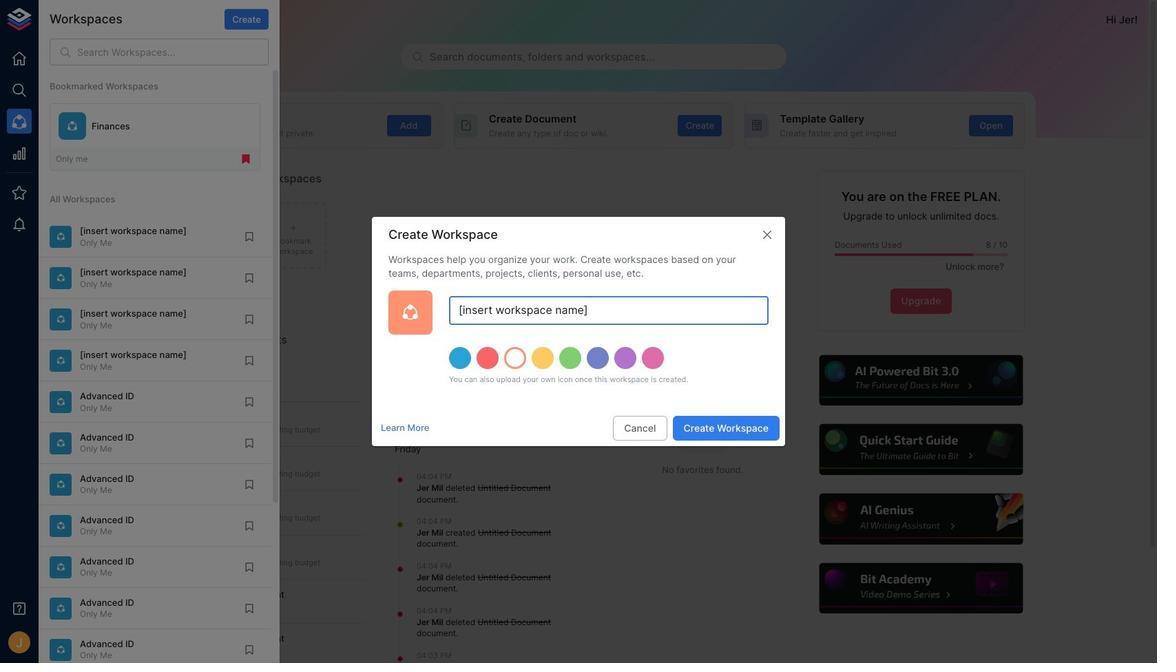 Task type: describe. For each thing, give the bounding box(es) containing it.
3 bookmark image from the top
[[243, 355, 256, 367]]

1 help image from the top
[[818, 353, 1025, 408]]

Search Workspaces... text field
[[77, 39, 269, 66]]

6 bookmark image from the top
[[243, 479, 256, 491]]

2 bookmark image from the top
[[243, 313, 256, 326]]

4 bookmark image from the top
[[243, 644, 256, 656]]

2 help image from the top
[[818, 423, 1025, 477]]

remove bookmark image
[[240, 153, 252, 165]]

1 bookmark image from the top
[[243, 231, 256, 243]]

4 help image from the top
[[818, 562, 1025, 616]]

2 bookmark image from the top
[[243, 520, 256, 532]]

7 bookmark image from the top
[[243, 561, 256, 574]]



Task type: locate. For each thing, give the bounding box(es) containing it.
3 help image from the top
[[818, 492, 1025, 547]]

help image
[[818, 353, 1025, 408], [818, 423, 1025, 477], [818, 492, 1025, 547], [818, 562, 1025, 616]]

bookmark image
[[243, 231, 256, 243], [243, 520, 256, 532], [243, 603, 256, 615], [243, 644, 256, 656]]

Marketing Team, Project X, Personal, etc. text field
[[449, 296, 769, 325]]

bookmark image
[[243, 272, 256, 284], [243, 313, 256, 326], [243, 355, 256, 367], [243, 396, 256, 408], [243, 437, 256, 450], [243, 479, 256, 491], [243, 561, 256, 574]]

dialog
[[372, 217, 785, 446]]

3 bookmark image from the top
[[243, 603, 256, 615]]

5 bookmark image from the top
[[243, 437, 256, 450]]

4 bookmark image from the top
[[243, 396, 256, 408]]

1 bookmark image from the top
[[243, 272, 256, 284]]



